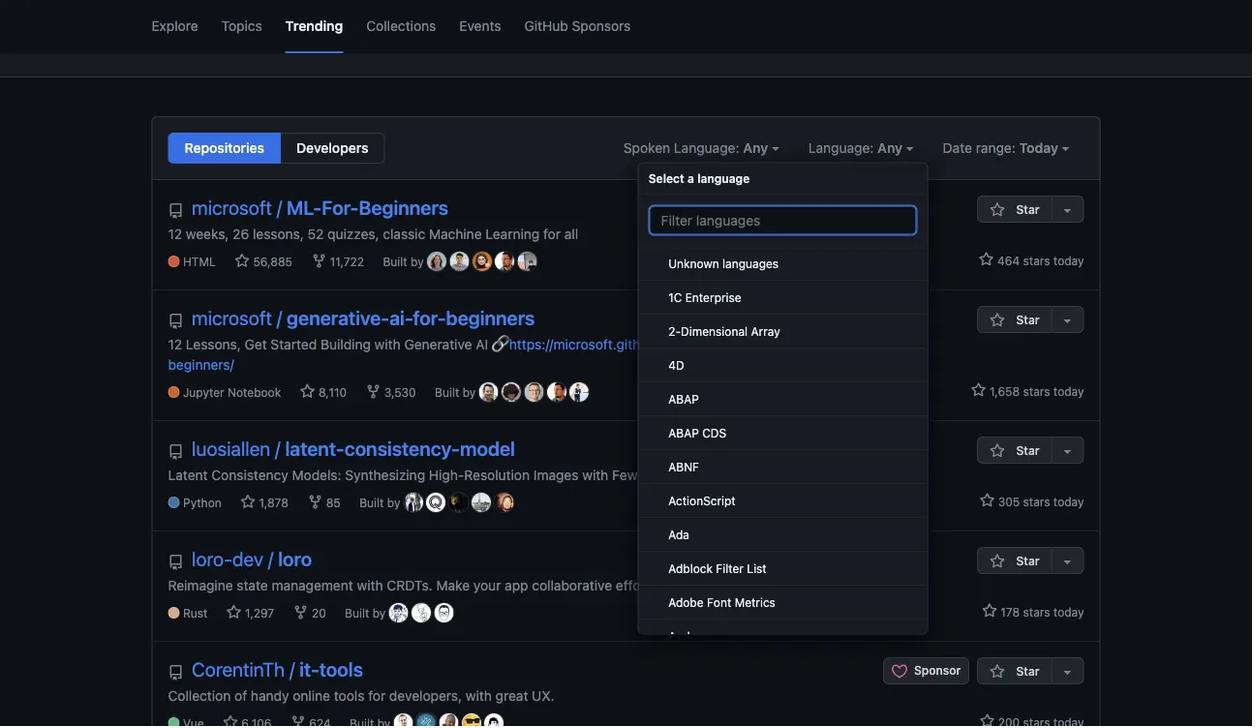 Task type: locate. For each thing, give the bounding box(es) containing it.
html
[[183, 255, 216, 269]]

by left @luosiallen image
[[387, 496, 400, 510]]

3 today from the top
[[1053, 495, 1084, 508]]

github sponsors link
[[524, 0, 631, 53]]

enterprise
[[685, 290, 741, 304]]

@leestott image
[[524, 382, 544, 402]]

built down "classic"
[[383, 255, 407, 269]]

1 vertical spatial add this repository to a list image
[[1060, 443, 1075, 459]]

fork image inside 11,722 'link'
[[311, 253, 327, 269]]

1 horizontal spatial fork image
[[366, 384, 381, 400]]

abap inside abap link
[[668, 392, 698, 405]]

star image up the 305 on the bottom right
[[990, 443, 1005, 459]]

85 link
[[307, 494, 341, 512]]

today right 178
[[1053, 605, 1084, 619]]

most
[[659, 7, 694, 26]]

star button up the 305 on the bottom right
[[977, 437, 1051, 464]]

repo image up collection
[[168, 665, 183, 681]]

generative-
[[287, 306, 389, 329]]

luosiallen / latent-consistency-model
[[192, 437, 515, 460]]

2 stars from the top
[[1023, 384, 1050, 398]]

1 abap from the top
[[668, 392, 698, 405]]

ai-
[[389, 306, 413, 329], [747, 336, 764, 352]]

repo image for corentinth / it-tools
[[168, 665, 183, 681]]

1 vertical spatial fork image
[[307, 494, 323, 510]]

fork image for it-
[[290, 715, 306, 726]]

5 star from the top
[[1016, 664, 1039, 678]]

3 star from the top
[[1016, 443, 1039, 457]]

0 vertical spatial repo image
[[168, 203, 183, 219]]

0 vertical spatial fork image
[[311, 253, 327, 269]]

luosiallen
[[192, 437, 270, 460]]

star for model
[[1016, 443, 1039, 457]]

1 star from the top
[[1016, 202, 1039, 216]]

add this repository to a list image up the 178 stars today
[[1060, 554, 1075, 569]]

add this repository to a list image up "464 stars today"
[[1060, 202, 1075, 218]]

by for beginners
[[411, 255, 424, 269]]

add this repository to a list image
[[1060, 313, 1075, 328], [1060, 554, 1075, 569], [1060, 664, 1075, 680]]

repo image
[[168, 203, 183, 219], [168, 314, 183, 329], [168, 444, 183, 460]]

agda link
[[639, 619, 927, 653]]

star button for beginners
[[977, 196, 1051, 223]]

abap link
[[639, 382, 927, 416]]

sponsor link
[[883, 657, 970, 685]]

consistency
[[211, 467, 288, 483]]

12 left weeks,
[[168, 226, 182, 242]]

add this repository to a list image
[[1060, 202, 1075, 218], [1060, 443, 1075, 459]]

online
[[293, 687, 330, 703]]

menu containing select a language
[[638, 162, 928, 726]]

date range: today
[[943, 140, 1062, 156]]

menu
[[638, 162, 928, 726]]

today right 464
[[1053, 254, 1084, 267]]

0 vertical spatial fork image
[[366, 384, 381, 400]]

tools right online on the left bottom of the page
[[334, 687, 365, 703]]

for left the all
[[543, 226, 561, 242]]

1 language: from the left
[[674, 140, 739, 156]]

abnf
[[668, 459, 699, 473]]

@akx image
[[494, 493, 513, 512]]

few-
[[612, 467, 644, 483]]

repo image up html
[[168, 203, 183, 219]]

with left few-
[[582, 467, 608, 483]]

@john0isaac image
[[479, 382, 498, 402]]

collections link
[[366, 0, 436, 53]]

high-
[[429, 467, 464, 483]]

today for model
[[1053, 495, 1084, 508]]

1 today from the top
[[1053, 254, 1084, 267]]

any up "language"
[[743, 140, 768, 156]]

developers link
[[280, 133, 385, 164]]

built for loro
[[345, 607, 369, 620]]

/ left it-
[[289, 658, 295, 681]]

0 horizontal spatial language:
[[674, 140, 739, 156]]

languages
[[722, 256, 778, 270]]

1 microsoft from the top
[[192, 196, 272, 219]]

1 horizontal spatial for-
[[764, 336, 787, 352]]

2 repo image from the top
[[168, 314, 183, 329]]

@zxch3n image
[[389, 603, 408, 623]]

beginners
[[446, 306, 535, 329]]

2-dimensional array link
[[639, 314, 927, 348]]

1 vertical spatial repo image
[[168, 665, 183, 681]]

built by down synthesizing
[[359, 496, 404, 510]]

spoken
[[623, 140, 670, 156]]

fork image inside 20 link
[[293, 605, 308, 620]]

3 add this repository to a list image from the top
[[1060, 664, 1075, 680]]

sponsor
[[914, 664, 961, 678]]

collaborative
[[532, 577, 612, 593]]

of
[[234, 687, 247, 703]]

built by down https://microsoft.github.io/generative-ai-for- beginners/
[[435, 386, 479, 400]]

2 microsoft from the top
[[192, 306, 272, 329]]

agda
[[668, 629, 696, 642]]

star button
[[977, 196, 1051, 223], [977, 306, 1051, 333], [977, 437, 1051, 464], [977, 547, 1051, 574], [977, 657, 1051, 685]]

fork image down management
[[293, 605, 308, 620]]

repo image for microsoft / ml-for-beginners
[[168, 203, 183, 219]]

abap inside abap cds link
[[668, 426, 698, 439]]

latent
[[168, 467, 208, 483]]

fork image for latent-
[[307, 494, 323, 510]]

1 add this repository to a list image from the top
[[1060, 202, 1075, 218]]

microsoft / ml-for-beginners
[[192, 196, 448, 219]]

any
[[743, 140, 768, 156], [877, 140, 903, 156]]

developers
[[296, 140, 368, 156]]

repo image up latent
[[168, 444, 183, 460]]

ai- right dimensional
[[747, 336, 764, 352]]

stars right 178
[[1023, 605, 1050, 619]]

rust
[[183, 607, 208, 620]]

1,658 stars today
[[986, 384, 1084, 398]]

built down synthesizing
[[359, 496, 384, 510]]

star image down started on the top left
[[300, 384, 315, 400]]

3 repo image from the top
[[168, 444, 183, 460]]

fork image inside 85 link
[[307, 494, 323, 510]]

add this repository to a list image up 305 stars today
[[1060, 443, 1075, 459]]

today right the 1,658
[[1053, 384, 1084, 398]]

/ for ml-for-beginners
[[277, 196, 282, 219]]

events
[[459, 17, 501, 33]]

2 any from the left
[[877, 140, 903, 156]]

1 12 from the top
[[168, 226, 182, 242]]

fork image right '8,110'
[[366, 384, 381, 400]]

star up 305 stars today
[[1016, 443, 1039, 457]]

lessons,
[[186, 336, 241, 352]]

built left @john0isaac icon
[[435, 386, 459, 400]]

0 horizontal spatial ai-
[[389, 306, 413, 329]]

2 repo image from the top
[[168, 665, 183, 681]]

stars right 464
[[1023, 254, 1050, 267]]

8,110 link
[[300, 384, 347, 402]]

tools up collection of handy online tools for developers, with great ux.
[[319, 658, 363, 681]]

1c enterprise
[[668, 290, 741, 304]]

repo image up reimagine
[[168, 555, 183, 570]]

effortlessly.
[[616, 577, 688, 593]]

language: up select a language at the right of the page
[[674, 140, 739, 156]]

0 vertical spatial 12
[[168, 226, 182, 242]]

abnf link
[[639, 450, 927, 484]]

with left crdts.
[[357, 577, 383, 593]]

2 abap from the top
[[668, 426, 698, 439]]

fork image
[[311, 253, 327, 269], [307, 494, 323, 510], [290, 715, 306, 726]]

2 today from the top
[[1053, 384, 1084, 398]]

0 vertical spatial add this repository to a list image
[[1060, 202, 1075, 218]]

adblock filter list link
[[639, 551, 927, 585]]

adobe font metrics
[[668, 595, 775, 609]]

with
[[374, 336, 401, 352], [582, 467, 608, 483], [357, 577, 383, 593], [466, 687, 492, 703]]

0 horizontal spatial any
[[743, 140, 768, 156]]

lessons,
[[253, 226, 304, 242]]

heart image
[[892, 664, 907, 679]]

1 vertical spatial ai-
[[747, 336, 764, 352]]

12 weeks, 26 lessons, 52 quizzes, classic machine learning for all
[[168, 226, 578, 242]]

2 star from the top
[[1016, 313, 1039, 326]]

/ for generative-ai-for-beginners
[[277, 306, 282, 329]]

with up @marvin j97 image
[[466, 687, 492, 703]]

star down the 178 stars today
[[1016, 664, 1039, 678]]

developers,
[[389, 687, 462, 703]]

topics link
[[221, 0, 262, 53]]

by left @john0isaac icon
[[463, 386, 476, 400]]

3 star button from the top
[[977, 437, 1051, 464]]

2 star button from the top
[[977, 306, 1051, 333]]

crdts.
[[387, 577, 433, 593]]

/ left "latent-"
[[275, 437, 280, 460]]

stars right the 305 on the bottom right
[[1023, 495, 1050, 508]]

0 horizontal spatial fork image
[[293, 605, 308, 620]]

star button up 178
[[977, 547, 1051, 574]]

@jlooper image
[[427, 252, 446, 271]]

/ right dev
[[268, 548, 273, 570]]

unknown languages
[[668, 256, 778, 270]]

star image for fourth star button from the top
[[990, 554, 1005, 569]]

star image
[[990, 202, 1005, 218], [990, 313, 1005, 328], [971, 382, 986, 398], [300, 384, 315, 400], [990, 443, 1005, 459], [979, 493, 995, 508], [240, 494, 256, 510], [990, 554, 1005, 569]]

star button for for-
[[977, 306, 1051, 333]]

1 horizontal spatial ai-
[[747, 336, 764, 352]]

star image left the 305 on the bottom right
[[979, 493, 995, 508]]

star up "464 stars today"
[[1016, 202, 1039, 216]]

12 up beginners/
[[168, 336, 182, 352]]

today for for-
[[1053, 384, 1084, 398]]

beginners
[[359, 196, 448, 219]]

ai- up the generative
[[389, 306, 413, 329]]

star image inside 1,297 link
[[226, 605, 242, 620]]

1 vertical spatial abap
[[668, 426, 698, 439]]

star image up 178
[[990, 554, 1005, 569]]

0 vertical spatial add this repository to a list image
[[1060, 313, 1075, 328]]

0 vertical spatial microsoft
[[192, 196, 272, 219]]

reimagine state management with crdts. make your app collaborative effortlessly.
[[168, 577, 688, 593]]

abap down 4d
[[668, 392, 698, 405]]

4d link
[[639, 348, 927, 382]]

1 vertical spatial repo image
[[168, 314, 183, 329]]

for left developers,
[[368, 687, 386, 703]]

make
[[436, 577, 470, 593]]

the
[[481, 7, 504, 26]]

star image down 464
[[990, 313, 1005, 328]]

star button down 178
[[977, 657, 1051, 685]]

jupyter
[[183, 386, 224, 400]]

1 vertical spatial fork image
[[293, 605, 308, 620]]

4 star button from the top
[[977, 547, 1051, 574]]

by left @jlooper icon
[[411, 255, 424, 269]]

adobe font metrics link
[[639, 585, 927, 619]]

repo image for loro-dev / loro
[[168, 555, 183, 570]]

built by for model
[[359, 496, 404, 510]]

1 vertical spatial for-
[[764, 336, 787, 352]]

star button up 464
[[977, 196, 1051, 223]]

repo image
[[168, 555, 183, 570], [168, 665, 183, 681]]

language: up 'type or choose a language' text box
[[808, 140, 874, 156]]

2 add this repository to a list image from the top
[[1060, 554, 1075, 569]]

built by for beginners
[[383, 255, 427, 269]]

by
[[411, 255, 424, 269], [463, 386, 476, 400], [387, 496, 400, 510], [372, 607, 386, 620]]

see what the github community is most excited about today.
[[412, 7, 840, 26]]

/ left ml-
[[277, 196, 282, 219]]

0 horizontal spatial for-
[[413, 306, 446, 329]]

abap cds
[[668, 426, 726, 439]]

178 stars today
[[997, 605, 1084, 619]]

fork image down online on the left bottom of the page
[[290, 715, 306, 726]]

star image inside button
[[990, 664, 1005, 680]]

fork image for ml-
[[311, 253, 327, 269]]

for- up the generative
[[413, 306, 446, 329]]

language:
[[674, 140, 739, 156], [808, 140, 874, 156]]

management
[[272, 577, 353, 593]]

any left the date
[[877, 140, 903, 156]]

0 vertical spatial tools
[[319, 658, 363, 681]]

1 vertical spatial for
[[368, 687, 386, 703]]

built by down "classic"
[[383, 255, 427, 269]]

1 repo image from the top
[[168, 555, 183, 570]]

today for beginners
[[1053, 254, 1084, 267]]

@imsingee image
[[434, 603, 454, 623]]

star image down consistency
[[240, 494, 256, 510]]

fork image down 52
[[311, 253, 327, 269]]

5 star button from the top
[[977, 657, 1051, 685]]

microsoft up lessons,
[[192, 306, 272, 329]]

https://microsoft.github.io/generative-ai-for- beginners/
[[168, 336, 787, 372]]

built right 20 on the bottom of page
[[345, 607, 369, 620]]

1 stars from the top
[[1023, 254, 1050, 267]]

about
[[753, 7, 793, 26]]

3 stars from the top
[[1023, 495, 1050, 508]]

repo image up beginners/
[[168, 314, 183, 329]]

built by right 20 on the bottom of page
[[345, 607, 389, 620]]

star image
[[979, 252, 994, 267], [234, 253, 250, 269], [982, 603, 997, 619], [226, 605, 242, 620], [990, 664, 1005, 680], [979, 714, 995, 726], [223, 715, 238, 726]]

star down "464 stars today"
[[1016, 313, 1039, 326]]

star button down 464
[[977, 306, 1051, 333]]

star image inside "1,878" link
[[240, 494, 256, 510]]

2 vertical spatial add this repository to a list image
[[1060, 664, 1075, 680]]

ai- inside https://microsoft.github.io/generative-ai-for- beginners/
[[747, 336, 764, 352]]

@softchris image
[[495, 252, 514, 271]]

add this repository to a list image for generative-ai-for-beginners
[[1060, 313, 1075, 328]]

1 vertical spatial microsoft
[[192, 306, 272, 329]]

2 add this repository to a list image from the top
[[1060, 443, 1075, 459]]

0 vertical spatial repo image
[[168, 555, 183, 570]]

abap for abap cds
[[668, 426, 698, 439]]

github
[[508, 7, 557, 26], [524, 17, 568, 33]]

2 12 from the top
[[168, 336, 182, 352]]

loro
[[278, 548, 312, 570]]

star image inside 8,110 link
[[300, 384, 315, 400]]

by for for-
[[463, 386, 476, 400]]

1 vertical spatial 12
[[168, 336, 182, 352]]

1 horizontal spatial language:
[[808, 140, 874, 156]]

star image for star button related to beginners
[[990, 202, 1005, 218]]

1 star button from the top
[[977, 196, 1051, 223]]

what
[[443, 7, 477, 26]]

list
[[746, 561, 766, 575]]

topics
[[221, 17, 262, 33]]

1 vertical spatial add this repository to a list image
[[1060, 554, 1075, 569]]

1 any from the left
[[743, 140, 768, 156]]

0 vertical spatial ai-
[[389, 306, 413, 329]]

add this repository to a list image down the 178 stars today
[[1060, 664, 1075, 680]]

add this repository to a list image down "464 stars today"
[[1060, 313, 1075, 328]]

/ up started on the top left
[[277, 306, 282, 329]]

abap left the cds
[[668, 426, 698, 439]]

fork image
[[366, 384, 381, 400], [293, 605, 308, 620]]

1 add this repository to a list image from the top
[[1060, 313, 1075, 328]]

https://microsoft.github.io/generative-ai-for- beginners/ link
[[168, 336, 787, 372]]

today right the 305 on the bottom right
[[1053, 495, 1084, 508]]

images
[[533, 467, 579, 483]]

built for consistency-
[[359, 496, 384, 510]]

add this repository to a list image for ml-for-beginners
[[1060, 202, 1075, 218]]

adblock
[[668, 561, 712, 575]]

it-
[[299, 658, 319, 681]]

language: any
[[808, 140, 906, 156]]

by for model
[[387, 496, 400, 510]]

1 repo image from the top
[[168, 203, 183, 219]]

stars right the 1,658
[[1023, 384, 1050, 398]]

star
[[1016, 202, 1039, 216], [1016, 313, 1039, 326], [1016, 443, 1039, 457], [1016, 554, 1039, 567], [1016, 664, 1039, 678]]

star image up 464
[[990, 202, 1005, 218]]

2 vertical spatial repo image
[[168, 444, 183, 460]]

1 horizontal spatial for
[[543, 226, 561, 242]]

microsoft up 26
[[192, 196, 272, 219]]

0 vertical spatial for
[[543, 226, 561, 242]]

fork image inside the '3,530' "link"
[[366, 384, 381, 400]]

1 horizontal spatial any
[[877, 140, 903, 156]]

stars for model
[[1023, 495, 1050, 508]]

add this repository to a list image for loro
[[1060, 554, 1075, 569]]

52
[[308, 226, 324, 242]]

stars
[[1023, 254, 1050, 267], [1023, 384, 1050, 398], [1023, 495, 1050, 508], [1023, 605, 1050, 619]]

star up the 178 stars today
[[1016, 554, 1039, 567]]

built
[[383, 255, 407, 269], [435, 386, 459, 400], [359, 496, 384, 510], [345, 607, 369, 620]]

fork image down models:
[[307, 494, 323, 510]]

for- down 1c enterprise link
[[764, 336, 787, 352]]

2 vertical spatial fork image
[[290, 715, 306, 726]]

classic
[[383, 226, 425, 242]]

tools
[[319, 658, 363, 681], [334, 687, 365, 703]]

0 vertical spatial abap
[[668, 392, 698, 405]]



Task type: describe. For each thing, give the bounding box(es) containing it.
@marvin j97 image
[[462, 714, 481, 726]]

ml-
[[287, 196, 322, 219]]

reimagine
[[168, 577, 233, 593]]

by left "@zxch3n" icon
[[372, 607, 386, 620]]

github inside github sponsors link
[[524, 17, 568, 33]]

star image inside the 56,885 link
[[234, 253, 250, 269]]

range:
[[976, 140, 1015, 156]]

3,530 link
[[366, 384, 416, 402]]

sponsors
[[572, 17, 631, 33]]

cds
[[702, 426, 726, 439]]

inference
[[676, 467, 735, 483]]

built by for for-
[[435, 386, 479, 400]]

@tyq1024 image
[[426, 493, 446, 512]]

array
[[750, 324, 780, 337]]

events link
[[459, 0, 501, 53]]

11,722 link
[[311, 253, 364, 271]]

star for beginners
[[1016, 202, 1039, 216]]

1 vertical spatial tools
[[334, 687, 365, 703]]

step
[[644, 467, 673, 483]]

microsoft for microsoft / generative-ai-for-beginners
[[192, 306, 272, 329]]

star image left the 1,658
[[971, 382, 986, 398]]

select
[[648, 172, 684, 185]]

@corentinth image
[[394, 714, 413, 726]]

stars for for-
[[1023, 384, 1050, 398]]

3,530
[[381, 386, 416, 400]]

adobe
[[668, 595, 703, 609]]

dimensional
[[680, 324, 747, 337]]

star button for model
[[977, 437, 1051, 464]]

collection
[[168, 687, 231, 703]]

@koreyspace image
[[502, 382, 521, 402]]

language
[[697, 172, 750, 185]]

fork image for ai-
[[366, 384, 381, 400]]

repo image for luosiallen / latent-consistency-model
[[168, 444, 183, 460]]

handy
[[251, 687, 289, 703]]

latent consistency models: synthesizing high-resolution images with few-step inference
[[168, 467, 735, 483]]

0 vertical spatial for-
[[413, 306, 446, 329]]

github sponsors
[[524, 17, 631, 33]]

@cgoit image
[[439, 714, 458, 726]]

today
[[1019, 140, 1058, 156]]

4 star from the top
[[1016, 554, 1039, 567]]

@renovate image
[[416, 714, 436, 726]]

ux.
[[532, 687, 555, 703]]

built for for-
[[383, 255, 407, 269]]

jupyter notebook
[[183, 386, 281, 400]]

quizzes,
[[327, 226, 379, 242]]

stars for beginners
[[1023, 254, 1050, 267]]

see
[[412, 7, 439, 26]]

Type or choose a language text field
[[648, 205, 918, 236]]

star image for star button related to for-
[[990, 313, 1005, 328]]

@vidushi gupta image
[[472, 252, 492, 271]]

models:
[[292, 467, 341, 483]]

12 for microsoft / generative-ai-for-beginners
[[168, 336, 182, 352]]

your
[[473, 577, 501, 593]]

trending link
[[285, 0, 343, 53]]

https://microsoft.github.io/generative-
[[509, 336, 747, 352]]

collection of handy online tools for developers, with great ux.
[[168, 687, 555, 703]]

today.
[[797, 7, 840, 26]]

adblock filter list
[[668, 561, 766, 575]]

26
[[233, 226, 249, 242]]

/ for it-tools
[[289, 658, 295, 681]]

1,297
[[242, 607, 274, 620]]

corentinth / it-tools
[[192, 658, 363, 681]]

explore link
[[152, 0, 198, 53]]

4 stars from the top
[[1023, 605, 1050, 619]]

unknown
[[668, 256, 719, 270]]

12 for microsoft / ml-for-beginners
[[168, 226, 182, 242]]

@chenxwh image
[[471, 493, 491, 512]]

spoken language: any
[[623, 140, 772, 156]]

repo image for microsoft / generative-ai-for-beginners
[[168, 314, 183, 329]]

ada
[[668, 527, 689, 541]]

1,878 link
[[240, 494, 288, 512]]

collections
[[366, 17, 436, 33]]

weeks,
[[186, 226, 229, 242]]

@motui image
[[484, 714, 504, 726]]

a
[[688, 172, 694, 185]]

is
[[643, 7, 655, 26]]

🔗
[[492, 336, 505, 352]]

@kinfey image
[[570, 382, 589, 402]]

great
[[495, 687, 528, 703]]

abap for abap
[[668, 392, 698, 405]]

@minwook shin image
[[518, 252, 537, 271]]

@hereje image
[[450, 252, 469, 271]]

notebook
[[228, 386, 281, 400]]

@luosiallen image
[[404, 493, 423, 512]]

464 stars today
[[994, 254, 1084, 267]]

select a language
[[648, 172, 750, 185]]

305
[[998, 495, 1020, 508]]

for- inside https://microsoft.github.io/generative-ai-for- beginners/
[[764, 336, 787, 352]]

@mjpyeon image
[[449, 493, 468, 512]]

all
[[564, 226, 578, 242]]

star image for "1,878" link
[[240, 494, 256, 510]]

font
[[706, 595, 731, 609]]

consistency-
[[344, 437, 460, 460]]

20
[[308, 607, 326, 620]]

metrics
[[734, 595, 775, 609]]

fork image for loro
[[293, 605, 308, 620]]

star for for-
[[1016, 313, 1039, 326]]

community
[[561, 7, 639, 26]]

1,658
[[990, 384, 1020, 398]]

loro-
[[192, 548, 232, 570]]

started
[[271, 336, 317, 352]]

/ for latent-consistency-model
[[275, 437, 280, 460]]

@leeeon233 image
[[412, 603, 431, 623]]

dev
[[232, 548, 263, 570]]

2 language: from the left
[[808, 140, 874, 156]]

2-dimensional array
[[668, 324, 780, 337]]

get
[[245, 336, 267, 352]]

4 today from the top
[[1053, 605, 1084, 619]]

learning
[[485, 226, 540, 242]]

star image for model star button
[[990, 443, 1005, 459]]

microsoft / generative-ai-for-beginners
[[192, 306, 535, 329]]

latent-
[[285, 437, 344, 460]]

model
[[460, 437, 515, 460]]

178
[[1001, 605, 1020, 619]]

built for ai-
[[435, 386, 459, 400]]

ada link
[[639, 518, 927, 551]]

date
[[943, 140, 972, 156]]

@softchris image
[[547, 382, 566, 402]]

with down microsoft / generative-ai-for-beginners
[[374, 336, 401, 352]]

add this repository to a list image for latent-consistency-model
[[1060, 443, 1075, 459]]

machine
[[429, 226, 482, 242]]

microsoft for microsoft / ml-for-beginners
[[192, 196, 272, 219]]

0 horizontal spatial for
[[368, 687, 386, 703]]

excited
[[698, 7, 749, 26]]

star image for 8,110 link
[[300, 384, 315, 400]]



Task type: vqa. For each thing, say whether or not it's contained in the screenshot.
4cda348 Link
no



